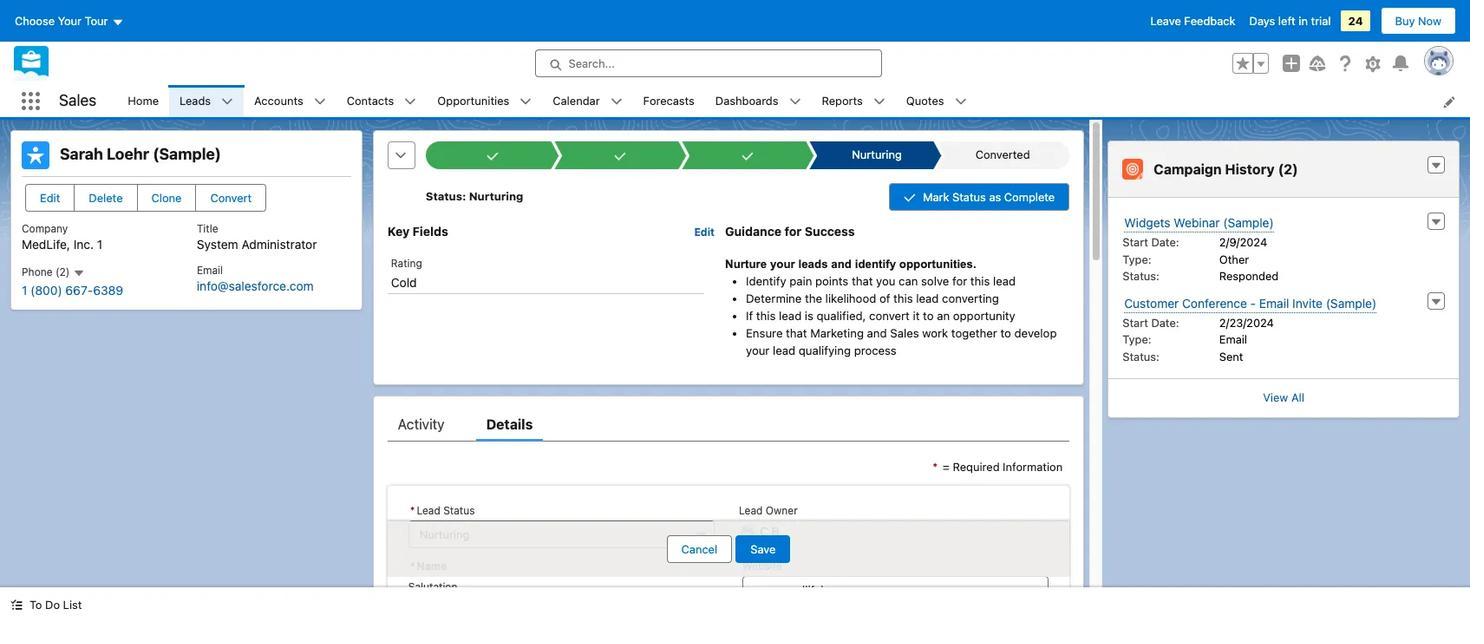 Task type: vqa. For each thing, say whether or not it's contained in the screenshot.


Task type: locate. For each thing, give the bounding box(es) containing it.
1 vertical spatial (sample)
[[1224, 215, 1274, 230]]

2 type: from the top
[[1123, 332, 1152, 346]]

that down is
[[786, 326, 808, 340]]

tab list containing activity
[[388, 407, 1070, 441]]

(sample)
[[153, 145, 221, 163], [1224, 215, 1274, 230], [1327, 295, 1377, 310]]

* left name
[[410, 560, 415, 573]]

2 horizontal spatial this
[[971, 274, 990, 288]]

text default image up '667-'
[[73, 267, 85, 279]]

0 vertical spatial nurturing
[[852, 148, 902, 162]]

solve
[[922, 274, 950, 288]]

0 horizontal spatial (sample)
[[153, 145, 221, 163]]

converted link
[[945, 141, 1061, 169]]

date: down widgets
[[1152, 235, 1180, 249]]

1 vertical spatial that
[[786, 326, 808, 340]]

choose
[[15, 14, 55, 28]]

text default image right quotes
[[955, 96, 967, 108]]

start down widgets
[[1123, 235, 1149, 249]]

identify
[[855, 257, 896, 271]]

0 horizontal spatial sales
[[59, 91, 97, 110]]

text default image inside calendar list item
[[611, 96, 623, 108]]

forecasts link
[[633, 85, 705, 117]]

start date: for widgets
[[1123, 235, 1180, 249]]

nurturing down reports list item
[[852, 148, 902, 162]]

0 vertical spatial for
[[785, 224, 802, 239]]

quotes list item
[[896, 85, 978, 117]]

email for email info@salesforce.com
[[197, 264, 223, 277]]

list
[[117, 85, 1471, 117]]

0 horizontal spatial email
[[197, 264, 223, 277]]

status
[[426, 189, 462, 203], [953, 190, 986, 204], [444, 504, 475, 517]]

opportunities list item
[[427, 85, 543, 117]]

type:
[[1123, 252, 1152, 266], [1123, 332, 1152, 346]]

0 horizontal spatial text default image
[[405, 96, 417, 108]]

to down opportunity
[[1001, 326, 1012, 340]]

text default image inside opportunities list item
[[520, 96, 532, 108]]

calendar
[[553, 93, 600, 107]]

* left the =
[[933, 460, 938, 473]]

to do list button
[[0, 587, 92, 622]]

your
[[770, 257, 796, 271], [746, 343, 770, 357]]

0 vertical spatial email
[[197, 264, 223, 277]]

-
[[1251, 295, 1257, 310]]

1 horizontal spatial (2)
[[1279, 161, 1299, 177]]

(sample) up clone
[[153, 145, 221, 163]]

your up identify
[[770, 257, 796, 271]]

home link
[[117, 85, 169, 117]]

days
[[1250, 14, 1276, 28]]

nurturing right :
[[469, 189, 524, 203]]

now
[[1419, 14, 1442, 28]]

type: down customer
[[1123, 332, 1152, 346]]

0 horizontal spatial lead
[[417, 504, 441, 517]]

1 horizontal spatial this
[[894, 291, 913, 305]]

group
[[1233, 53, 1269, 74]]

1 inside company medlife, inc. 1
[[97, 237, 103, 252]]

1 horizontal spatial that
[[852, 274, 873, 288]]

edit link
[[695, 225, 715, 239]]

0 vertical spatial and
[[832, 257, 852, 271]]

responded
[[1220, 269, 1279, 283]]

phone
[[22, 266, 53, 279]]

0 vertical spatial your
[[770, 257, 796, 271]]

1 horizontal spatial for
[[953, 274, 968, 288]]

rating
[[391, 257, 422, 270]]

lead left owner
[[739, 504, 763, 517]]

work
[[923, 326, 949, 340]]

an
[[937, 309, 950, 323]]

system
[[197, 237, 238, 252]]

1 vertical spatial sales
[[891, 326, 920, 340]]

tab list
[[388, 407, 1070, 441]]

1 horizontal spatial nurturing
[[852, 148, 902, 162]]

2 horizontal spatial email
[[1260, 295, 1290, 310]]

2 vertical spatial *
[[410, 560, 415, 573]]

text default image inside quotes 'list item'
[[955, 96, 967, 108]]

text default image left calendar link
[[520, 96, 532, 108]]

* for lead status
[[410, 504, 415, 517]]

1 left (800)
[[22, 283, 27, 297]]

2 date: from the top
[[1152, 315, 1180, 329]]

rating cold
[[391, 257, 422, 290]]

inc.
[[74, 237, 94, 252]]

contacts list item
[[336, 85, 427, 117]]

1 horizontal spatial lead
[[739, 504, 763, 517]]

*
[[933, 460, 938, 473], [410, 504, 415, 517], [410, 560, 415, 573]]

sales down the it
[[891, 326, 920, 340]]

0 vertical spatial start
[[1123, 235, 1149, 249]]

1 vertical spatial date:
[[1152, 315, 1180, 329]]

calendar list item
[[543, 85, 633, 117]]

1 vertical spatial start
[[1123, 315, 1149, 329]]

2 start date: from the top
[[1123, 315, 1180, 329]]

2 start from the top
[[1123, 315, 1149, 329]]

clone button
[[137, 184, 196, 212]]

this down can
[[894, 291, 913, 305]]

1 date: from the top
[[1152, 235, 1180, 249]]

0 horizontal spatial that
[[786, 326, 808, 340]]

1 horizontal spatial 1
[[97, 237, 103, 252]]

1 vertical spatial *
[[410, 504, 415, 517]]

email inside email info@salesforce.com
[[197, 264, 223, 277]]

start date: down widgets
[[1123, 235, 1180, 249]]

that up likelihood
[[852, 274, 873, 288]]

qualified,
[[817, 309, 866, 323]]

0 vertical spatial this
[[971, 274, 990, 288]]

for
[[785, 224, 802, 239], [953, 274, 968, 288]]

opportunity
[[953, 309, 1016, 323]]

1 horizontal spatial sales
[[891, 326, 920, 340]]

customer conference - email invite (sample)
[[1125, 295, 1377, 310]]

campaign
[[1154, 161, 1222, 177]]

identify
[[746, 274, 787, 288]]

text default image
[[221, 96, 234, 108], [314, 96, 326, 108], [520, 96, 532, 108], [611, 96, 623, 108], [789, 96, 801, 108], [874, 96, 886, 108], [955, 96, 967, 108], [73, 267, 85, 279], [10, 599, 23, 611]]

search... button
[[535, 49, 882, 77]]

if
[[746, 309, 753, 323]]

status: for customer conference - email invite (sample)
[[1123, 349, 1160, 363]]

2 status: from the top
[[1123, 349, 1160, 363]]

buy
[[1396, 14, 1416, 28]]

1 vertical spatial for
[[953, 274, 968, 288]]

sales up sarah
[[59, 91, 97, 110]]

* for = required information
[[933, 460, 938, 473]]

0 vertical spatial *
[[933, 460, 938, 473]]

* inside * name salutation
[[410, 560, 415, 573]]

1 vertical spatial edit
[[695, 226, 715, 239]]

status:
[[1123, 269, 1160, 283], [1123, 349, 1160, 363]]

0 vertical spatial 1
[[97, 237, 103, 252]]

sales inside nurture your leads and identify opportunities. identify pain points that you can solve for this lead determine the likelihood of this lead converting if this lead is qualified, convert it to an opportunity ensure that marketing and sales work together to develop your lead qualifying process
[[891, 326, 920, 340]]

edit left guidance
[[695, 226, 715, 239]]

1 vertical spatial and
[[867, 326, 887, 340]]

key fields
[[388, 224, 448, 239]]

status left as
[[953, 190, 986, 204]]

path options list box
[[426, 141, 1070, 169]]

guidance
[[725, 224, 782, 239]]

1 vertical spatial (2)
[[56, 266, 70, 279]]

2 vertical spatial (sample)
[[1327, 295, 1377, 310]]

success
[[805, 224, 855, 239]]

type: for customer conference - email invite (sample)
[[1123, 332, 1152, 346]]

1 vertical spatial status:
[[1123, 349, 1160, 363]]

0 vertical spatial to
[[923, 309, 934, 323]]

start date: down customer
[[1123, 315, 1180, 329]]

text default image inside accounts 'list item'
[[314, 96, 326, 108]]

status inside button
[[953, 190, 986, 204]]

1 vertical spatial to
[[1001, 326, 1012, 340]]

lead image
[[22, 141, 49, 169]]

email up sent
[[1220, 332, 1248, 346]]

0 vertical spatial (2)
[[1279, 161, 1299, 177]]

1 horizontal spatial text default image
[[1431, 160, 1443, 172]]

1 horizontal spatial to
[[1001, 326, 1012, 340]]

lead up converting
[[994, 274, 1016, 288]]

0 vertical spatial (sample)
[[153, 145, 221, 163]]

1 lead from the left
[[417, 504, 441, 517]]

start down customer
[[1123, 315, 1149, 329]]

2 lead from the left
[[739, 504, 763, 517]]

1 type: from the top
[[1123, 252, 1152, 266]]

text default image inside leads list item
[[221, 96, 234, 108]]

(2) inside campaign history 'element'
[[1279, 161, 1299, 177]]

1 vertical spatial 1
[[22, 283, 27, 297]]

leads
[[799, 257, 828, 271]]

webinar
[[1174, 215, 1220, 230]]

2 vertical spatial email
[[1220, 332, 1248, 346]]

contacts
[[347, 93, 394, 107]]

0 vertical spatial date:
[[1152, 235, 1180, 249]]

2 horizontal spatial (sample)
[[1327, 295, 1377, 310]]

widgets webinar (sample) link
[[1125, 213, 1274, 233]]

text default image right calendar
[[611, 96, 623, 108]]

1 vertical spatial start date:
[[1123, 315, 1180, 329]]

0 vertical spatial status:
[[1123, 269, 1160, 283]]

lead up name
[[417, 504, 441, 517]]

history
[[1226, 161, 1275, 177]]

text default image right leads
[[221, 96, 234, 108]]

opportunities link
[[427, 85, 520, 117]]

quotes link
[[896, 85, 955, 117]]

* up * name salutation
[[410, 504, 415, 517]]

1 status: from the top
[[1123, 269, 1160, 283]]

0 horizontal spatial this
[[757, 309, 776, 323]]

text default image left "to"
[[10, 599, 23, 611]]

delete button
[[74, 184, 138, 212]]

text default image right "reports"
[[874, 96, 886, 108]]

(2) up 1 (800) 667-6389
[[56, 266, 70, 279]]

for left success
[[785, 224, 802, 239]]

status: down customer
[[1123, 349, 1160, 363]]

date: for customer
[[1152, 315, 1180, 329]]

and
[[832, 257, 852, 271], [867, 326, 887, 340]]

text default image inside reports list item
[[874, 96, 886, 108]]

text default image for quotes
[[955, 96, 967, 108]]

reports
[[822, 93, 863, 107]]

1 vertical spatial nurturing
[[469, 189, 524, 203]]

company medlife, inc. 1
[[22, 222, 103, 252]]

2 vertical spatial this
[[757, 309, 776, 323]]

* lead status
[[410, 504, 475, 517]]

dashboards link
[[705, 85, 789, 117]]

(2)
[[1279, 161, 1299, 177], [56, 266, 70, 279]]

as
[[990, 190, 1002, 204]]

list containing home
[[117, 85, 1471, 117]]

0 horizontal spatial (2)
[[56, 266, 70, 279]]

1 start from the top
[[1123, 235, 1149, 249]]

2/9/2024
[[1220, 235, 1268, 249]]

lead left is
[[779, 309, 802, 323]]

you
[[876, 274, 896, 288]]

status up name
[[444, 504, 475, 517]]

your
[[58, 14, 82, 28]]

date: down customer
[[1152, 315, 1180, 329]]

edit up company
[[40, 191, 60, 205]]

campaign history element
[[1108, 141, 1460, 418]]

(sample) right invite on the top right
[[1327, 295, 1377, 310]]

0 horizontal spatial edit
[[40, 191, 60, 205]]

0 horizontal spatial for
[[785, 224, 802, 239]]

activity
[[398, 416, 445, 432]]

to right the it
[[923, 309, 934, 323]]

leads link
[[169, 85, 221, 117]]

status: up customer
[[1123, 269, 1160, 283]]

(sample) up 2/9/2024
[[1224, 215, 1274, 230]]

1 horizontal spatial and
[[867, 326, 887, 340]]

website
[[743, 560, 782, 573]]

tour
[[85, 14, 108, 28]]

0 horizontal spatial and
[[832, 257, 852, 271]]

it
[[913, 309, 920, 323]]

text default image left reports link
[[789, 96, 801, 108]]

customer
[[1125, 295, 1179, 310]]

and up the process
[[867, 326, 887, 340]]

1 vertical spatial this
[[894, 291, 913, 305]]

0 vertical spatial text default image
[[405, 96, 417, 108]]

list
[[63, 598, 82, 612]]

1 vertical spatial type:
[[1123, 332, 1152, 346]]

1 start date: from the top
[[1123, 235, 1180, 249]]

nurturing link
[[817, 141, 934, 169]]

1 horizontal spatial edit
[[695, 226, 715, 239]]

(sample) for widgets webinar (sample)
[[1224, 215, 1274, 230]]

to
[[923, 309, 934, 323], [1001, 326, 1012, 340]]

0 vertical spatial edit
[[40, 191, 60, 205]]

phone (2) button
[[22, 266, 85, 279]]

0 horizontal spatial nurturing
[[469, 189, 524, 203]]

view all link
[[1109, 378, 1460, 417]]

text default image right accounts
[[314, 96, 326, 108]]

for up converting
[[953, 274, 968, 288]]

and up the points
[[832, 257, 852, 271]]

(2) right history
[[1279, 161, 1299, 177]]

text default image inside dashboards list item
[[789, 96, 801, 108]]

for inside nurture your leads and identify opportunities. identify pain points that you can solve for this lead determine the likelihood of this lead converting if this lead is qualified, convert it to an opportunity ensure that marketing and sales work together to develop your lead qualifying process
[[953, 274, 968, 288]]

=
[[943, 460, 950, 473]]

0 vertical spatial sales
[[59, 91, 97, 110]]

1 right "inc."
[[97, 237, 103, 252]]

email down system on the top of page
[[197, 264, 223, 277]]

accounts list item
[[244, 85, 336, 117]]

nurture your leads and identify opportunities. identify pain points that you can solve for this lead determine the likelihood of this lead converting if this lead is qualified, convert it to an opportunity ensure that marketing and sales work together to develop your lead qualifying process
[[725, 257, 1057, 357]]

your down ensure
[[746, 343, 770, 357]]

1 horizontal spatial (sample)
[[1224, 215, 1274, 230]]

this up converting
[[971, 274, 990, 288]]

convert
[[210, 191, 252, 205]]

1 horizontal spatial email
[[1220, 332, 1248, 346]]

text default image
[[405, 96, 417, 108], [1431, 160, 1443, 172]]

0 vertical spatial type:
[[1123, 252, 1152, 266]]

1 vertical spatial text default image
[[1431, 160, 1443, 172]]

type: down widgets
[[1123, 252, 1152, 266]]

cancel button
[[667, 535, 733, 563]]

0 vertical spatial start date:
[[1123, 235, 1180, 249]]

opportunities
[[438, 93, 510, 107]]

all
[[1292, 390, 1305, 404]]

email right -
[[1260, 295, 1290, 310]]

start
[[1123, 235, 1149, 249], [1123, 315, 1149, 329]]

text default image for opportunities
[[520, 96, 532, 108]]

this right if
[[757, 309, 776, 323]]



Task type: describe. For each thing, give the bounding box(es) containing it.
text default image inside to do list button
[[10, 599, 23, 611]]

feedback
[[1185, 14, 1236, 28]]

0 horizontal spatial 1
[[22, 283, 27, 297]]

text default image for reports
[[874, 96, 886, 108]]

reports link
[[812, 85, 874, 117]]

text default image for calendar
[[611, 96, 623, 108]]

status: for widgets webinar (sample)
[[1123, 269, 1160, 283]]

(2) inside dropdown button
[[56, 266, 70, 279]]

opportunities.
[[900, 257, 977, 271]]

left
[[1279, 14, 1296, 28]]

text default image inside phone (2) dropdown button
[[73, 267, 85, 279]]

owner
[[766, 504, 798, 517]]

(sample) for sarah loehr (sample)
[[153, 145, 221, 163]]

reports list item
[[812, 85, 896, 117]]

info@salesforce.com link
[[197, 279, 314, 293]]

* name salutation
[[408, 560, 458, 594]]

details
[[486, 416, 533, 432]]

text default image for accounts
[[314, 96, 326, 108]]

status : nurturing
[[426, 189, 524, 203]]

days left in trial
[[1250, 14, 1332, 28]]

1 vertical spatial your
[[746, 343, 770, 357]]

sent
[[1220, 349, 1244, 363]]

dashboards list item
[[705, 85, 812, 117]]

0 vertical spatial that
[[852, 274, 873, 288]]

leave feedback
[[1151, 14, 1236, 28]]

* = required information
[[933, 460, 1063, 473]]

leave feedback link
[[1151, 14, 1236, 28]]

calendar link
[[543, 85, 611, 117]]

qualifying
[[799, 343, 851, 357]]

delete
[[89, 191, 123, 205]]

view
[[1264, 390, 1289, 404]]

start for widgets webinar (sample)
[[1123, 235, 1149, 249]]

nurturing inside path options list box
[[852, 148, 902, 162]]

converting
[[942, 291, 999, 305]]

email info@salesforce.com
[[197, 264, 314, 293]]

type: for widgets webinar (sample)
[[1123, 252, 1152, 266]]

in
[[1299, 14, 1308, 28]]

date: for widgets
[[1152, 235, 1180, 249]]

information
[[1003, 460, 1063, 473]]

status up fields
[[426, 189, 462, 203]]

text default image for dashboards
[[789, 96, 801, 108]]

save
[[751, 542, 776, 556]]

info@salesforce.com
[[197, 279, 314, 293]]

widgets webinar (sample)
[[1125, 215, 1274, 230]]

start date: for customer
[[1123, 315, 1180, 329]]

convert button
[[196, 184, 267, 212]]

process
[[854, 343, 897, 357]]

ensure
[[746, 326, 783, 340]]

edit inside button
[[40, 191, 60, 205]]

the
[[805, 291, 823, 305]]

mark status as complete
[[923, 190, 1055, 204]]

is
[[805, 309, 814, 323]]

required
[[953, 460, 1000, 473]]

medlife,
[[22, 237, 70, 252]]

choose your tour
[[15, 14, 108, 28]]

accounts link
[[244, 85, 314, 117]]

lead down ensure
[[773, 343, 796, 357]]

text default image for leads
[[221, 96, 234, 108]]

edit button
[[25, 184, 75, 212]]

customer conference - email invite (sample) link
[[1125, 294, 1377, 313]]

1 (800) 667-6389 link
[[22, 283, 123, 297]]

lead down solve
[[917, 291, 939, 305]]

other
[[1220, 252, 1250, 266]]

trial
[[1312, 14, 1332, 28]]

fields
[[413, 224, 448, 239]]

1 (800) 667-6389
[[22, 283, 123, 297]]

nurture
[[725, 257, 767, 271]]

sarah loehr (sample)
[[60, 145, 221, 163]]

conference
[[1183, 295, 1248, 310]]

to
[[30, 598, 42, 612]]

cold
[[391, 275, 417, 290]]

accounts
[[254, 93, 303, 107]]

campaign history (2)
[[1154, 161, 1299, 177]]

start for customer conference - email invite (sample)
[[1123, 315, 1149, 329]]

leave
[[1151, 14, 1182, 28]]

likelihood
[[826, 291, 877, 305]]

0 horizontal spatial to
[[923, 309, 934, 323]]

quotes
[[907, 93, 945, 107]]

of
[[880, 291, 891, 305]]

converted
[[976, 148, 1031, 162]]

text default image inside campaign history 'element'
[[1431, 160, 1443, 172]]

choose your tour button
[[14, 7, 125, 35]]

do
[[45, 598, 60, 612]]

save button
[[736, 535, 791, 563]]

together
[[952, 326, 998, 340]]

determine
[[746, 291, 802, 305]]

loehr
[[107, 145, 149, 163]]

24
[[1349, 14, 1364, 28]]

leads list item
[[169, 85, 244, 117]]

email for email
[[1220, 332, 1248, 346]]

mark status as complete button
[[890, 183, 1070, 211]]

buy now button
[[1381, 7, 1457, 35]]

activity link
[[398, 407, 445, 441]]

name
[[417, 560, 447, 573]]

company
[[22, 222, 68, 235]]

cancel
[[682, 542, 718, 556]]

1 vertical spatial email
[[1260, 295, 1290, 310]]

view all
[[1264, 390, 1305, 404]]

buy now
[[1396, 14, 1442, 28]]

text default image inside the contacts "list item"
[[405, 96, 417, 108]]



